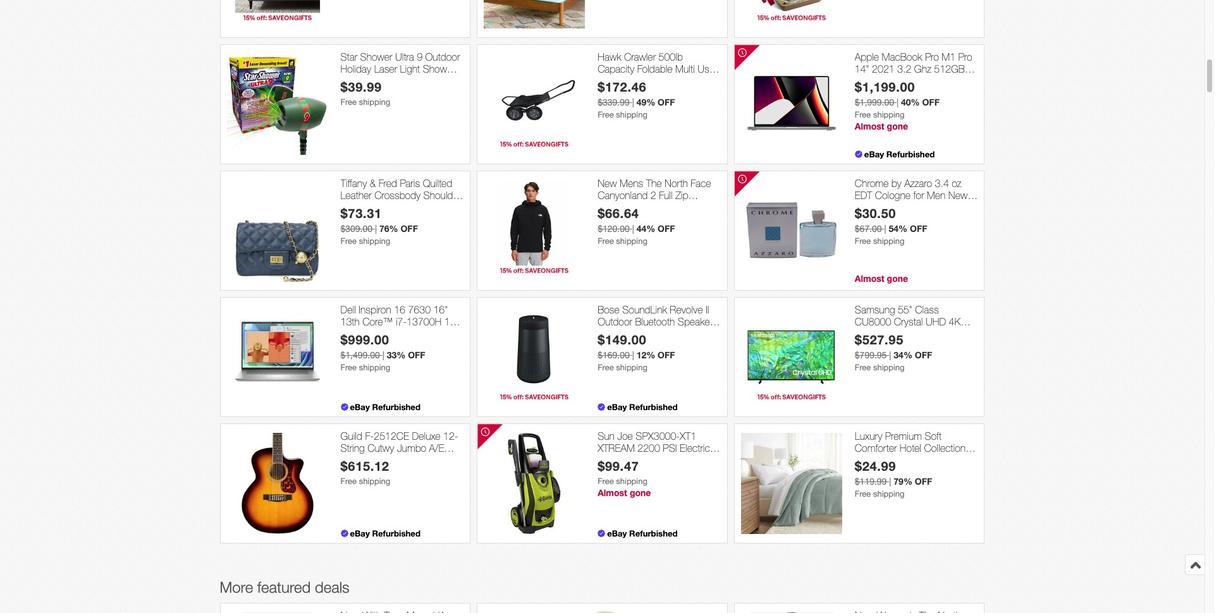 Task type: locate. For each thing, give the bounding box(es) containing it.
0 vertical spatial gone
[[887, 121, 908, 132]]

32gb
[[377, 328, 403, 340]]

ssd inside apple macbook pro m1 pro 14" 2021 3.2 ghz 512gb ssd 16gb ram gray excellent
[[855, 75, 875, 87]]

1 vertical spatial new
[[598, 178, 617, 189]]

34%
[[894, 350, 913, 361]]

shipping for $1,199.00
[[874, 110, 905, 120]]

ebay up 'guild' on the bottom left of page
[[350, 402, 370, 412]]

2 horizontal spatial new
[[949, 190, 968, 201]]

shipping inside the '$24.99 $119.99 | 79% off free shipping'
[[874, 490, 905, 499]]

| for $527.95
[[890, 351, 892, 361]]

free down the guitar
[[341, 477, 357, 487]]

off right 40%
[[923, 97, 940, 108]]

outdoor for $39.99
[[425, 51, 460, 63]]

1 horizontal spatial outdoor
[[598, 316, 633, 328]]

55"
[[898, 304, 913, 316]]

off inside $1,199.00 $1,999.00 | 40% off free shipping almost gone
[[923, 97, 940, 108]]

washer
[[637, 455, 669, 466]]

| inside '$172.46 $339.99 | 49% off free shipping'
[[632, 98, 634, 108]]

shipping down $1,499.00
[[359, 363, 390, 373]]

2 vertical spatial gone
[[630, 488, 651, 499]]

$1,499.00
[[341, 351, 380, 361]]

free for $1,199.00
[[855, 110, 871, 120]]

0 horizontal spatial outdoor
[[425, 51, 460, 63]]

| left 76%
[[375, 224, 377, 234]]

free down $1,499.00
[[341, 363, 357, 373]]

0 horizontal spatial gray
[[899, 455, 918, 466]]

free inside $66.64 $120.00 | 44% off free shipping
[[598, 237, 614, 246]]

shipping inside '$172.46 $339.99 | 49% off free shipping'
[[616, 110, 648, 120]]

| inside $999.00 $1,499.00 | 33% off free shipping
[[382, 351, 384, 361]]

shipping down $39.99
[[359, 98, 390, 107]]

| left 44%
[[632, 224, 634, 234]]

free inside $615.12 free shipping
[[341, 477, 357, 487]]

| inside $73.31 $309.00 | 76% off free shipping
[[375, 224, 377, 234]]

soft
[[925, 431, 942, 442]]

new up canyonland
[[598, 178, 617, 189]]

outdoor inside star shower ultra 9 outdoor holiday laser light show as-seen-on-tv, new 9 modes
[[425, 51, 460, 63]]

by down the comforter
[[855, 455, 865, 466]]

outdoor up the show
[[425, 51, 460, 63]]

cu8000
[[855, 316, 892, 328]]

off inside $73.31 $309.00 | 76% off free shipping
[[401, 223, 418, 234]]

pro right m1
[[959, 51, 973, 63]]

9 down the show
[[439, 75, 445, 87]]

hawk crawler 500lb capacity foldable multi use deer game recovery cart, black link
[[598, 51, 721, 99]]

off right 79%
[[915, 476, 933, 487]]

seen-
[[357, 75, 385, 87]]

free inside $149.00 $169.00 | 12% off free shipping
[[598, 363, 614, 373]]

1 horizontal spatial 9
[[439, 75, 445, 87]]

0 vertical spatial 9
[[417, 51, 423, 63]]

samsung
[[855, 304, 895, 316]]

new down oz
[[949, 190, 968, 201]]

free down $39.99
[[341, 98, 357, 107]]

off for $24.99
[[915, 476, 933, 487]]

by inside luxury premium soft comforter hotel collection by kaycie gray
[[855, 455, 865, 466]]

1 vertical spatial ssd
[[355, 328, 375, 340]]

black
[[598, 88, 621, 99]]

shipping inside "$527.95 $799.95 | 34% off free shipping"
[[874, 363, 905, 373]]

almost inside $1,199.00 $1,999.00 | 40% off free shipping almost gone
[[855, 121, 885, 132]]

hotel
[[900, 443, 922, 454]]

full
[[659, 190, 673, 201]]

refurbished inside bose soundlink revolve ii outdoor bluetooth speaker, certified refurbished
[[635, 328, 686, 340]]

shipping down "54%"
[[874, 237, 905, 246]]

pro up ghz
[[925, 51, 939, 63]]

| inside the '$24.99 $119.99 | 79% off free shipping'
[[890, 477, 892, 487]]

free inside the '$24.99 $119.99 | 79% off free shipping'
[[855, 490, 871, 499]]

free down the $120.00
[[598, 237, 614, 246]]

almost down accessories)
[[598, 488, 628, 499]]

hdr
[[855, 328, 875, 340]]

off
[[658, 97, 675, 108], [923, 97, 940, 108], [401, 223, 418, 234], [658, 223, 675, 234], [910, 223, 928, 234], [408, 350, 425, 361], [658, 350, 675, 361], [915, 350, 933, 361], [915, 476, 933, 487]]

1 horizontal spatial ssd
[[855, 75, 875, 87]]

free down $1,999.00
[[855, 110, 871, 120]]

gone up 55"
[[887, 273, 908, 284]]

deluxe
[[412, 431, 441, 442]]

16gb
[[877, 75, 903, 87]]

almost down $1,999.00
[[855, 121, 885, 132]]

ssd down the 14"
[[855, 75, 875, 87]]

| for $66.64
[[632, 224, 634, 234]]

tiffany & fred paris quilted leather crossbody shoulder bag women's blue link
[[341, 178, 464, 213]]

free down $119.99
[[855, 490, 871, 499]]

crossbody
[[375, 190, 421, 201]]

| left 12%
[[632, 351, 634, 361]]

off right 34%
[[915, 350, 933, 361]]

in
[[971, 190, 978, 201]]

ebay up joe
[[607, 402, 627, 412]]

$149.00 $169.00 | 12% off free shipping
[[598, 332, 675, 373]]

gone inside $1,199.00 $1,999.00 | 40% off free shipping almost gone
[[887, 121, 908, 132]]

free inside $999.00 $1,499.00 | 33% off free shipping
[[341, 363, 357, 373]]

0 vertical spatial new
[[417, 75, 437, 87]]

1 horizontal spatial by
[[892, 178, 902, 189]]

free down $67.00
[[855, 237, 871, 246]]

(with
[[672, 455, 691, 466]]

| for $1,199.00
[[897, 98, 899, 108]]

$73.31 $309.00 | 76% off free shipping
[[341, 206, 418, 246]]

$67.00
[[855, 224, 882, 234]]

$999.00
[[341, 332, 389, 347]]

free inside $1,199.00 $1,999.00 | 40% off free shipping almost gone
[[855, 110, 871, 120]]

ebay down $99.47 free shipping almost gone
[[607, 529, 627, 539]]

shipping inside $615.12 free shipping
[[359, 477, 390, 487]]

outdoor for $149.00
[[598, 316, 633, 328]]

shipping inside $1,199.00 $1,999.00 | 40% off free shipping almost gone
[[874, 110, 905, 120]]

| for $999.00
[[382, 351, 384, 361]]

|
[[632, 98, 634, 108], [897, 98, 899, 108], [375, 224, 377, 234], [632, 224, 634, 234], [885, 224, 887, 234], [382, 351, 384, 361], [632, 351, 634, 361], [890, 351, 892, 361], [890, 477, 892, 487]]

0 horizontal spatial by
[[855, 455, 865, 466]]

gone down 40%
[[887, 121, 908, 132]]

oz
[[952, 178, 962, 189]]

1 vertical spatial outdoor
[[598, 316, 633, 328]]

ebay for $99.47
[[607, 529, 627, 539]]

gray inside apple macbook pro m1 pro 14" 2021 3.2 ghz 512gb ssd 16gb ram gray excellent
[[928, 75, 947, 87]]

off right 76%
[[401, 223, 418, 234]]

| left "54%"
[[885, 224, 887, 234]]

| inside $30.50 $67.00 | 54% off free shipping
[[885, 224, 887, 234]]

ebay for $999.00
[[350, 402, 370, 412]]

12-
[[443, 431, 458, 442]]

shipping down $615.12
[[359, 477, 390, 487]]

a/e
[[429, 443, 444, 454]]

refurbished inside guild f-2512ce deluxe 12- string cutwy jumbo a/e guitar antique brst refurbished
[[341, 467, 391, 478]]

light
[[400, 63, 420, 75]]

free down the $169.00
[[598, 363, 614, 373]]

off for $527.95
[[915, 350, 933, 361]]

outdoor inside bose soundlink revolve ii outdoor bluetooth speaker, certified refurbished
[[598, 316, 633, 328]]

2023
[[946, 328, 969, 340]]

| left 79%
[[890, 477, 892, 487]]

paris
[[400, 178, 420, 189]]

shipping down 12%
[[616, 363, 648, 373]]

off for $1,199.00
[[923, 97, 940, 108]]

samsung 55" class cu8000 crystal uhd 4k hdr smart led tv - 2023 model
[[855, 304, 969, 352]]

almost up samsung
[[855, 273, 885, 284]]

free down $339.99
[[598, 110, 614, 120]]

| left 40%
[[897, 98, 899, 108]]

shipping inside $149.00 $169.00 | 12% off free shipping
[[616, 363, 648, 373]]

more featured deals
[[220, 579, 350, 596]]

shipping down 44%
[[616, 237, 648, 246]]

shipping for $73.31
[[359, 237, 390, 246]]

guild f-2512ce deluxe 12- string cutwy jumbo a/e guitar antique brst refurbished link
[[341, 431, 464, 478]]

0 vertical spatial outdoor
[[425, 51, 460, 63]]

2 vertical spatial almost
[[598, 488, 628, 499]]

40%
[[901, 97, 920, 108]]

off right 44%
[[658, 223, 675, 234]]

off inside $999.00 $1,499.00 | 33% off free shipping
[[408, 350, 425, 361]]

ebay down $615.12 free shipping
[[350, 529, 370, 539]]

| inside $149.00 $169.00 | 12% off free shipping
[[632, 351, 634, 361]]

class
[[915, 304, 939, 316]]

off inside the '$24.99 $119.99 | 79% off free shipping'
[[915, 476, 933, 487]]

| for $149.00
[[632, 351, 634, 361]]

| inside "$527.95 $799.95 | 34% off free shipping"
[[890, 351, 892, 361]]

shipping inside $999.00 $1,499.00 | 33% off free shipping
[[359, 363, 390, 373]]

| inside $66.64 $120.00 | 44% off free shipping
[[632, 224, 634, 234]]

off inside $149.00 $169.00 | 12% off free shipping
[[658, 350, 675, 361]]

apple
[[855, 51, 879, 63]]

shipping down 79%
[[874, 490, 905, 499]]

1 vertical spatial gray
[[899, 455, 918, 466]]

gray down 512gb in the right of the page
[[928, 75, 947, 87]]

blue
[[403, 202, 421, 213]]

0 vertical spatial by
[[892, 178, 902, 189]]

cart,
[[692, 75, 712, 87]]

1 vertical spatial by
[[855, 455, 865, 466]]

free inside '$172.46 $339.99 | 49% off free shipping'
[[598, 110, 614, 120]]

new down the show
[[417, 75, 437, 87]]

off right 12%
[[658, 350, 675, 361]]

brst
[[403, 455, 420, 466]]

1 horizontal spatial gray
[[928, 75, 947, 87]]

1 pro from the left
[[925, 51, 939, 63]]

| left 49%
[[632, 98, 634, 108]]

shipping down 76%
[[359, 237, 390, 246]]

tiffany & fred paris quilted leather crossbody shoulder bag women's blue
[[341, 178, 461, 213]]

shipping inside $66.64 $120.00 | 44% off free shipping
[[616, 237, 648, 246]]

off inside $30.50 $67.00 | 54% off free shipping
[[910, 223, 928, 234]]

macbook
[[882, 51, 923, 63]]

13th
[[341, 316, 360, 328]]

ssd up '4060' at the left of page
[[355, 328, 375, 340]]

by up cologne
[[892, 178, 902, 189]]

off right 33%
[[408, 350, 425, 361]]

2512ce
[[374, 431, 409, 442]]

512gb
[[934, 63, 965, 75]]

$120.00
[[598, 224, 630, 234]]

2
[[651, 190, 656, 201]]

free down $99.47
[[598, 477, 614, 487]]

psi
[[663, 443, 677, 454]]

outdoor up certified
[[598, 316, 633, 328]]

shipping for $527.95
[[874, 363, 905, 373]]

off right 49%
[[658, 97, 675, 108]]

13700h
[[407, 316, 442, 328]]

fleece
[[631, 202, 659, 213]]

0 horizontal spatial pro
[[925, 51, 939, 63]]

0 vertical spatial ssd
[[855, 75, 875, 87]]

1 vertical spatial gone
[[887, 273, 908, 284]]

tv
[[926, 328, 937, 340]]

revolve
[[670, 304, 703, 316]]

spx3000-
[[636, 431, 680, 442]]

0 horizontal spatial new
[[417, 75, 437, 87]]

hoodie
[[598, 202, 628, 213]]

mens
[[620, 178, 643, 189]]

shipping for $66.64
[[616, 237, 648, 246]]

free for $999.00
[[341, 363, 357, 373]]

bose soundlink revolve ii outdoor bluetooth speaker, certified refurbished
[[598, 304, 715, 340]]

1 horizontal spatial new
[[598, 178, 617, 189]]

laser
[[374, 63, 397, 75]]

gone down accessories)
[[630, 488, 651, 499]]

free down $309.00
[[341, 237, 357, 246]]

free for $73.31
[[341, 237, 357, 246]]

north
[[665, 178, 688, 189]]

off for $172.46
[[658, 97, 675, 108]]

free inside $30.50 $67.00 | 54% off free shipping
[[855, 237, 871, 246]]

off right "54%"
[[910, 223, 928, 234]]

chrome by azzaro 3.4 oz edt cologne for men new in box link
[[855, 178, 978, 213]]

0 horizontal spatial ssd
[[355, 328, 375, 340]]

off inside '$172.46 $339.99 | 49% off free shipping'
[[658, 97, 675, 108]]

by
[[892, 178, 902, 189], [855, 455, 865, 466]]

off inside "$527.95 $799.95 | 34% off free shipping"
[[915, 350, 933, 361]]

free down $799.95
[[855, 363, 871, 373]]

free inside $73.31 $309.00 | 76% off free shipping
[[341, 237, 357, 246]]

free
[[341, 98, 357, 107], [598, 110, 614, 120], [855, 110, 871, 120], [341, 237, 357, 246], [598, 237, 614, 246], [855, 237, 871, 246], [341, 363, 357, 373], [598, 363, 614, 373], [855, 363, 871, 373], [341, 477, 357, 487], [598, 477, 614, 487], [855, 490, 871, 499]]

| left 34%
[[890, 351, 892, 361]]

| inside $1,199.00 $1,999.00 | 40% off free shipping almost gone
[[897, 98, 899, 108]]

49%
[[637, 97, 655, 108]]

shipping inside $39.99 free shipping
[[359, 98, 390, 107]]

pressure
[[598, 455, 635, 466]]

off inside $66.64 $120.00 | 44% off free shipping
[[658, 223, 675, 234]]

off for $149.00
[[658, 350, 675, 361]]

9 right ultra
[[417, 51, 423, 63]]

shipping inside $30.50 $67.00 | 54% off free shipping
[[874, 237, 905, 246]]

nvidia
[[405, 328, 434, 340]]

shipping inside $99.47 free shipping almost gone
[[616, 477, 648, 487]]

shipping down 34%
[[874, 363, 905, 373]]

gray down hotel
[[899, 455, 918, 466]]

shipping down $1,999.00
[[874, 110, 905, 120]]

500lb
[[659, 51, 683, 63]]

$339.99
[[598, 98, 630, 108]]

| left 33%
[[382, 351, 384, 361]]

2 vertical spatial new
[[949, 190, 968, 201]]

$615.12
[[341, 459, 389, 474]]

crawler
[[624, 51, 656, 63]]

2021
[[872, 63, 895, 75]]

0 vertical spatial almost
[[855, 121, 885, 132]]

shipping inside $73.31 $309.00 | 76% off free shipping
[[359, 237, 390, 246]]

shipping down 49%
[[616, 110, 648, 120]]

54%
[[889, 223, 908, 234]]

free inside "$527.95 $799.95 | 34% off free shipping"
[[855, 363, 871, 373]]

gone
[[887, 121, 908, 132], [887, 273, 908, 284], [630, 488, 651, 499]]

featured
[[257, 579, 311, 596]]

ssd
[[855, 75, 875, 87], [355, 328, 375, 340]]

sun joe spx3000-xt1 xtream 2200 psi electric pressure washer (with accessories)
[[598, 431, 710, 478]]

| for $30.50
[[885, 224, 887, 234]]

$1,199.00
[[855, 79, 915, 94]]

shipping down $99.47
[[616, 477, 648, 487]]

new inside star shower ultra 9 outdoor holiday laser light show as-seen-on-tv, new 9 modes
[[417, 75, 437, 87]]

0 vertical spatial gray
[[928, 75, 947, 87]]

1 horizontal spatial pro
[[959, 51, 973, 63]]

12%
[[637, 350, 655, 361]]

leather
[[341, 190, 372, 201]]

women's
[[360, 202, 400, 213]]



Task type: describe. For each thing, give the bounding box(es) containing it.
apple macbook pro m1 pro 14" 2021 3.2 ghz 512gb ssd 16gb ram gray excellent link
[[855, 51, 978, 99]]

new inside new mens the north face canyonland 2 full zip hoodie fleece jacket
[[598, 178, 617, 189]]

accessories)
[[598, 467, 652, 478]]

44%
[[637, 223, 655, 234]]

ssd inside dell inspiron 16 7630 16" 13th core™ i7-13700h 1 tb ssd 32gb nvidia rtx 4060
[[355, 328, 375, 340]]

$24.99
[[855, 459, 896, 474]]

men
[[927, 190, 946, 201]]

smart
[[878, 328, 903, 340]]

dell inspiron 16 7630 16" 13th core™ i7-13700h 1 tb ssd 32gb nvidia rtx 4060 link
[[341, 304, 464, 352]]

ghz
[[915, 63, 932, 75]]

$1,999.00
[[855, 98, 894, 108]]

luxury premium soft comforter hotel collection by kaycie gray link
[[855, 431, 978, 466]]

shipping for $149.00
[[616, 363, 648, 373]]

shoulder
[[424, 190, 461, 201]]

speaker,
[[678, 316, 715, 328]]

luxury
[[855, 431, 883, 442]]

bose
[[598, 304, 620, 316]]

f-
[[365, 431, 374, 442]]

$172.46 $339.99 | 49% off free shipping
[[598, 79, 675, 120]]

4k
[[949, 316, 961, 328]]

3.4
[[935, 178, 949, 189]]

shipping for $172.46
[[616, 110, 648, 120]]

for
[[914, 190, 924, 201]]

1 vertical spatial 9
[[439, 75, 445, 87]]

free for $24.99
[[855, 490, 871, 499]]

deer
[[598, 75, 618, 87]]

guild
[[341, 431, 362, 442]]

luxury premium soft comforter hotel collection by kaycie gray
[[855, 431, 966, 466]]

free for $172.46
[[598, 110, 614, 120]]

hawk crawler 500lb capacity foldable multi use deer game recovery cart, black
[[598, 51, 715, 99]]

$999.00 $1,499.00 | 33% off free shipping
[[341, 332, 425, 373]]

$99.47 free shipping almost gone
[[598, 459, 651, 499]]

off for $999.00
[[408, 350, 425, 361]]

new inside 'chrome by azzaro 3.4 oz edt cologne for men new in box'
[[949, 190, 968, 201]]

apple macbook pro m1 pro 14" 2021 3.2 ghz 512gb ssd 16gb ram gray excellent
[[855, 51, 973, 99]]

box
[[855, 202, 871, 213]]

$799.95
[[855, 351, 887, 361]]

fred
[[379, 178, 397, 189]]

free for $30.50
[[855, 237, 871, 246]]

1
[[445, 316, 450, 328]]

tv,
[[402, 75, 415, 87]]

shipping for $999.00
[[359, 363, 390, 373]]

4060
[[341, 341, 363, 352]]

xtream
[[598, 443, 635, 454]]

shipping for $30.50
[[874, 237, 905, 246]]

free for $149.00
[[598, 363, 614, 373]]

-
[[940, 328, 943, 340]]

0 horizontal spatial 9
[[417, 51, 423, 63]]

cutwy
[[368, 443, 394, 454]]

$149.00
[[598, 332, 647, 347]]

led
[[906, 328, 923, 340]]

off for $73.31
[[401, 223, 418, 234]]

almost inside $99.47 free shipping almost gone
[[598, 488, 628, 499]]

bose soundlink revolve ii outdoor bluetooth speaker, certified refurbished link
[[598, 304, 721, 340]]

| for $172.46
[[632, 98, 634, 108]]

free for $66.64
[[598, 237, 614, 246]]

new mens the north face canyonland 2 full zip hoodie fleece jacket link
[[598, 178, 721, 213]]

| for $24.99
[[890, 477, 892, 487]]

2 pro from the left
[[959, 51, 973, 63]]

zip
[[676, 190, 688, 201]]

ebay for $149.00
[[607, 402, 627, 412]]

m1
[[942, 51, 956, 63]]

almost gone
[[855, 273, 908, 284]]

kaycie
[[868, 455, 896, 466]]

samsung 55" class cu8000 crystal uhd 4k hdr smart led tv - 2023 model link
[[855, 304, 978, 352]]

$1,199.00 $1,999.00 | 40% off free shipping almost gone
[[855, 79, 940, 132]]

uhd
[[926, 316, 946, 328]]

crystal
[[894, 316, 923, 328]]

2200
[[638, 443, 660, 454]]

$39.99
[[341, 79, 382, 94]]

gone inside $99.47 free shipping almost gone
[[630, 488, 651, 499]]

ebay refurbished for $99.47
[[607, 529, 678, 539]]

16
[[394, 304, 405, 316]]

guild f-2512ce deluxe 12- string cutwy jumbo a/e guitar antique brst refurbished
[[341, 431, 458, 478]]

gray inside luxury premium soft comforter hotel collection by kaycie gray
[[899, 455, 918, 466]]

$615.12 free shipping
[[341, 459, 390, 487]]

ebay refurbished for $999.00
[[350, 402, 421, 412]]

model
[[855, 341, 881, 352]]

inspiron
[[359, 304, 391, 316]]

$119.99
[[855, 477, 887, 487]]

free inside $39.99 free shipping
[[341, 98, 357, 107]]

shipping for $24.99
[[874, 490, 905, 499]]

7630
[[408, 304, 431, 316]]

$169.00
[[598, 351, 630, 361]]

canyonland
[[598, 190, 648, 201]]

foldable
[[637, 63, 673, 75]]

$99.47
[[598, 459, 639, 474]]

off for $30.50
[[910, 223, 928, 234]]

33%
[[387, 350, 406, 361]]

$527.95
[[855, 332, 904, 347]]

$73.31
[[341, 206, 382, 221]]

| for $73.31
[[375, 224, 377, 234]]

rtx
[[437, 328, 454, 340]]

star
[[341, 51, 357, 63]]

by inside 'chrome by azzaro 3.4 oz edt cologne for men new in box'
[[892, 178, 902, 189]]

ebay refurbished for $149.00
[[607, 402, 678, 412]]

tb
[[341, 328, 352, 340]]

1 vertical spatial almost
[[855, 273, 885, 284]]

dell
[[341, 304, 356, 316]]

certified
[[598, 328, 632, 340]]

off for $66.64
[[658, 223, 675, 234]]

deals
[[315, 579, 350, 596]]

face
[[691, 178, 711, 189]]

comforter
[[855, 443, 897, 454]]

star shower ultra 9 outdoor holiday laser light show as-seen-on-tv, new 9 modes
[[341, 51, 460, 99]]

$30.50 $67.00 | 54% off free shipping
[[855, 206, 928, 246]]

free inside $99.47 free shipping almost gone
[[598, 477, 614, 487]]

electric
[[680, 443, 710, 454]]

$172.46
[[598, 79, 647, 94]]

game
[[621, 75, 647, 87]]

$39.99 free shipping
[[341, 79, 390, 107]]

free for $527.95
[[855, 363, 871, 373]]

ebay up chrome
[[865, 149, 884, 159]]

76%
[[380, 223, 398, 234]]



Task type: vqa. For each thing, say whether or not it's contained in the screenshot.
the bottom Disposable
no



